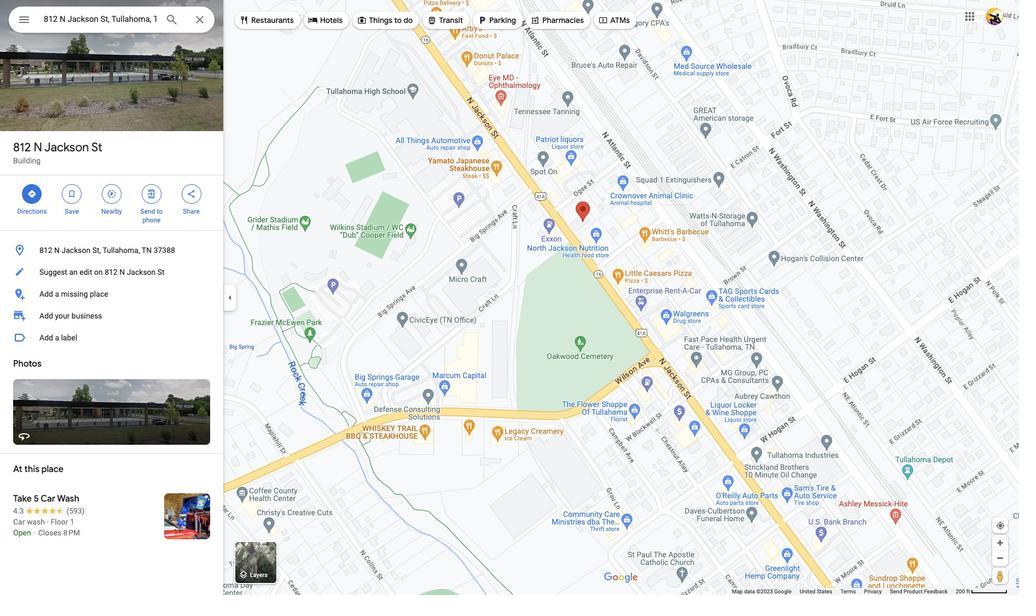 Task type: locate. For each thing, give the bounding box(es) containing it.
send
[[140, 208, 155, 216], [890, 589, 902, 595]]

st inside 812 n jackson st building
[[91, 140, 102, 155]]

0 horizontal spatial car
[[13, 518, 25, 527]]

zoom in image
[[996, 540, 1004, 548]]


[[308, 14, 318, 26]]

car wash · floor 1 open ⋅ closes 8 pm
[[13, 518, 80, 538]]

this
[[24, 465, 39, 476]]

·
[[47, 518, 49, 527]]

save
[[65, 208, 79, 216]]

suggest an edit on 812 n jackson st
[[39, 268, 165, 277]]

1 vertical spatial n
[[54, 246, 60, 255]]

to inside send to phone
[[157, 208, 163, 216]]

add your business link
[[0, 305, 223, 327]]

2 add from the top
[[39, 312, 53, 321]]

4.3 stars 593 reviews image
[[13, 506, 85, 517]]

0 vertical spatial send
[[140, 208, 155, 216]]

a left missing
[[55, 290, 59, 299]]

show your location image
[[995, 522, 1005, 531]]


[[27, 188, 37, 200]]

place
[[90, 290, 108, 299], [41, 465, 63, 476]]

812 for st
[[13, 140, 31, 155]]

footer containing map data ©2023 google
[[732, 589, 956, 596]]

0 vertical spatial add
[[39, 290, 53, 299]]

jackson for st,
[[62, 246, 90, 255]]

take
[[13, 494, 32, 505]]

0 vertical spatial 812
[[13, 140, 31, 155]]

812 right "on"
[[105, 268, 118, 277]]

atms
[[610, 15, 630, 25]]

map
[[732, 589, 743, 595]]

jackson down tn
[[127, 268, 156, 277]]

to left do
[[394, 15, 402, 25]]

add a missing place button
[[0, 283, 223, 305]]

car down 4.3
[[13, 518, 25, 527]]

 things to do
[[357, 14, 413, 26]]

floor
[[51, 518, 68, 527]]

jackson inside 812 n jackson st building
[[44, 140, 89, 155]]

3 add from the top
[[39, 334, 53, 343]]

an
[[69, 268, 78, 277]]

1 horizontal spatial 812
[[39, 246, 52, 255]]

0 horizontal spatial place
[[41, 465, 63, 476]]

st,
[[92, 246, 101, 255]]

nearby
[[101, 208, 122, 216]]

things
[[369, 15, 392, 25]]

n up suggest
[[54, 246, 60, 255]]

tn
[[142, 246, 152, 255]]

1 horizontal spatial send
[[890, 589, 902, 595]]

1 horizontal spatial place
[[90, 290, 108, 299]]

1 a from the top
[[55, 290, 59, 299]]

map data ©2023 google
[[732, 589, 791, 595]]

product
[[904, 589, 923, 595]]

1 vertical spatial 812
[[39, 246, 52, 255]]

transit
[[439, 15, 463, 25]]

wash
[[27, 518, 45, 527]]

add
[[39, 290, 53, 299], [39, 312, 53, 321], [39, 334, 53, 343]]

1 horizontal spatial n
[[54, 246, 60, 255]]

footer
[[732, 589, 956, 596]]

812 n jackson st building
[[13, 140, 102, 165]]

layers
[[250, 573, 268, 580]]

jackson
[[44, 140, 89, 155], [62, 246, 90, 255], [127, 268, 156, 277]]

business
[[72, 312, 102, 321]]

suggest
[[39, 268, 67, 277]]

n down tullahoma,
[[119, 268, 125, 277]]

car
[[41, 494, 55, 505], [13, 518, 25, 527]]

photos
[[13, 359, 41, 370]]

send left product
[[890, 589, 902, 595]]

privacy
[[864, 589, 882, 595]]

send inside send to phone
[[140, 208, 155, 216]]

send product feedback button
[[890, 589, 948, 596]]

send for send to phone
[[140, 208, 155, 216]]

add left label
[[39, 334, 53, 343]]

812 up suggest
[[39, 246, 52, 255]]

0 vertical spatial jackson
[[44, 140, 89, 155]]

st
[[91, 140, 102, 155], [157, 268, 165, 277]]

send inside button
[[890, 589, 902, 595]]

united
[[800, 589, 815, 595]]

feedback
[[924, 589, 948, 595]]

add for add a missing place
[[39, 290, 53, 299]]

2 vertical spatial add
[[39, 334, 53, 343]]

building
[[13, 157, 41, 165]]

1 horizontal spatial st
[[157, 268, 165, 277]]

google maps element
[[0, 0, 1019, 596]]

1 add from the top
[[39, 290, 53, 299]]

car inside car wash · floor 1 open ⋅ closes 8 pm
[[13, 518, 25, 527]]

to
[[394, 15, 402, 25], [157, 208, 163, 216]]

0 horizontal spatial 812
[[13, 140, 31, 155]]

0 vertical spatial to
[[394, 15, 402, 25]]

200 ft button
[[956, 589, 1008, 595]]

1 horizontal spatial car
[[41, 494, 55, 505]]

 atms
[[598, 14, 630, 26]]

None field
[[44, 13, 157, 26]]

812
[[13, 140, 31, 155], [39, 246, 52, 255], [105, 268, 118, 277]]

0 horizontal spatial n
[[34, 140, 42, 155]]

0 horizontal spatial to
[[157, 208, 163, 216]]


[[186, 188, 196, 200]]

hotels
[[320, 15, 343, 25]]

car right 5
[[41, 494, 55, 505]]

to up 'phone'
[[157, 208, 163, 216]]

a left label
[[55, 334, 59, 343]]

missing
[[61, 290, 88, 299]]

0 vertical spatial place
[[90, 290, 108, 299]]

jackson left st,
[[62, 246, 90, 255]]

812 up building on the left top of page
[[13, 140, 31, 155]]

parking
[[489, 15, 516, 25]]

0 horizontal spatial st
[[91, 140, 102, 155]]

a
[[55, 290, 59, 299], [55, 334, 59, 343]]

n
[[34, 140, 42, 155], [54, 246, 60, 255], [119, 268, 125, 277]]

zoom out image
[[996, 555, 1004, 563]]

2 vertical spatial 812
[[105, 268, 118, 277]]

terms button
[[840, 589, 856, 596]]

1 horizontal spatial to
[[394, 15, 402, 25]]

data
[[744, 589, 755, 595]]

1 vertical spatial st
[[157, 268, 165, 277]]

place right this
[[41, 465, 63, 476]]

1 vertical spatial a
[[55, 334, 59, 343]]

812 inside 812 n jackson st building
[[13, 140, 31, 155]]

n inside 812 n jackson st building
[[34, 140, 42, 155]]

google account: ben nelson  
(ben.nelson1980@gmail.com) image
[[986, 7, 1003, 25]]

0 vertical spatial a
[[55, 290, 59, 299]]

 pharmacies
[[530, 14, 584, 26]]

add a label
[[39, 334, 77, 343]]

n up building on the left top of page
[[34, 140, 42, 155]]

1 vertical spatial add
[[39, 312, 53, 321]]

add down suggest
[[39, 290, 53, 299]]

none field inside '812 n jackson st, tullahoma, tn 37388' field
[[44, 13, 157, 26]]

2 vertical spatial jackson
[[127, 268, 156, 277]]

1 vertical spatial car
[[13, 518, 25, 527]]

google
[[774, 589, 791, 595]]

show street view coverage image
[[992, 569, 1008, 585]]

actions for 812 n jackson st region
[[0, 176, 223, 230]]

4.3
[[13, 507, 24, 516]]

0 vertical spatial n
[[34, 140, 42, 155]]

200
[[956, 589, 965, 595]]

0 vertical spatial st
[[91, 140, 102, 155]]

st inside button
[[157, 268, 165, 277]]

n for st
[[34, 140, 42, 155]]

add left your
[[39, 312, 53, 321]]

place down "on"
[[90, 290, 108, 299]]

2 vertical spatial n
[[119, 268, 125, 277]]

send up 'phone'
[[140, 208, 155, 216]]

add a missing place
[[39, 290, 108, 299]]

2 a from the top
[[55, 334, 59, 343]]

1 vertical spatial to
[[157, 208, 163, 216]]

share
[[183, 208, 200, 216]]

1 vertical spatial jackson
[[62, 246, 90, 255]]

1 vertical spatial send
[[890, 589, 902, 595]]

wash
[[57, 494, 79, 505]]

0 horizontal spatial send
[[140, 208, 155, 216]]

jackson up ''
[[44, 140, 89, 155]]



Task type: vqa. For each thing, say whether or not it's contained in the screenshot.
200
yes



Task type: describe. For each thing, give the bounding box(es) containing it.
1 vertical spatial place
[[41, 465, 63, 476]]

812 N Jackson St, Tullahoma, TN 37388 field
[[9, 7, 215, 33]]

812 for st,
[[39, 246, 52, 255]]


[[598, 14, 608, 26]]


[[530, 14, 540, 26]]

at
[[13, 465, 22, 476]]

label
[[61, 334, 77, 343]]


[[357, 14, 367, 26]]

200 ft
[[956, 589, 970, 595]]

united states
[[800, 589, 832, 595]]

tullahoma,
[[103, 246, 140, 255]]

 transit
[[427, 14, 463, 26]]


[[107, 188, 117, 200]]

 parking
[[477, 14, 516, 26]]

place inside button
[[90, 290, 108, 299]]

812 n jackson st, tullahoma, tn 37388
[[39, 246, 175, 255]]

united states button
[[800, 589, 832, 596]]

terms
[[840, 589, 856, 595]]

send product feedback
[[890, 589, 948, 595]]

footer inside google maps element
[[732, 589, 956, 596]]

812 n jackson st, tullahoma, tn 37388 button
[[0, 240, 223, 262]]

add a label button
[[0, 327, 223, 349]]

 search field
[[9, 7, 215, 35]]

on
[[94, 268, 103, 277]]

your
[[55, 312, 70, 321]]

add your business
[[39, 312, 102, 321]]

37388
[[154, 246, 175, 255]]


[[427, 14, 437, 26]]

⋅
[[33, 529, 36, 538]]

n for st,
[[54, 246, 60, 255]]


[[477, 14, 487, 26]]

a for missing
[[55, 290, 59, 299]]

a for label
[[55, 334, 59, 343]]

add for add your business
[[39, 312, 53, 321]]

collapse side panel image
[[224, 292, 236, 304]]

directions
[[17, 208, 47, 216]]

take 5 car wash
[[13, 494, 79, 505]]

restaurants
[[251, 15, 294, 25]]

add for add a label
[[39, 334, 53, 343]]

 hotels
[[308, 14, 343, 26]]

2 horizontal spatial 812
[[105, 268, 118, 277]]

0 vertical spatial car
[[41, 494, 55, 505]]

do
[[403, 15, 413, 25]]

phone
[[142, 217, 161, 224]]

send to phone
[[140, 208, 163, 224]]

pharmacies
[[542, 15, 584, 25]]


[[147, 188, 156, 200]]

5
[[34, 494, 39, 505]]

suggest an edit on 812 n jackson st button
[[0, 262, 223, 283]]

edit
[[79, 268, 92, 277]]

 restaurants
[[239, 14, 294, 26]]

open
[[13, 529, 31, 538]]

812 n jackson st main content
[[0, 0, 223, 596]]

jackson for st
[[44, 140, 89, 155]]

ft
[[966, 589, 970, 595]]

states
[[817, 589, 832, 595]]

closes
[[38, 529, 61, 538]]

at this place
[[13, 465, 63, 476]]

2 horizontal spatial n
[[119, 268, 125, 277]]

 button
[[9, 7, 39, 35]]

to inside  things to do
[[394, 15, 402, 25]]


[[18, 12, 31, 27]]

8 pm
[[63, 529, 80, 538]]

(593)
[[66, 507, 85, 516]]


[[67, 188, 77, 200]]

©2023
[[756, 589, 773, 595]]

1
[[70, 518, 74, 527]]


[[239, 14, 249, 26]]

privacy button
[[864, 589, 882, 596]]

send for send product feedback
[[890, 589, 902, 595]]



